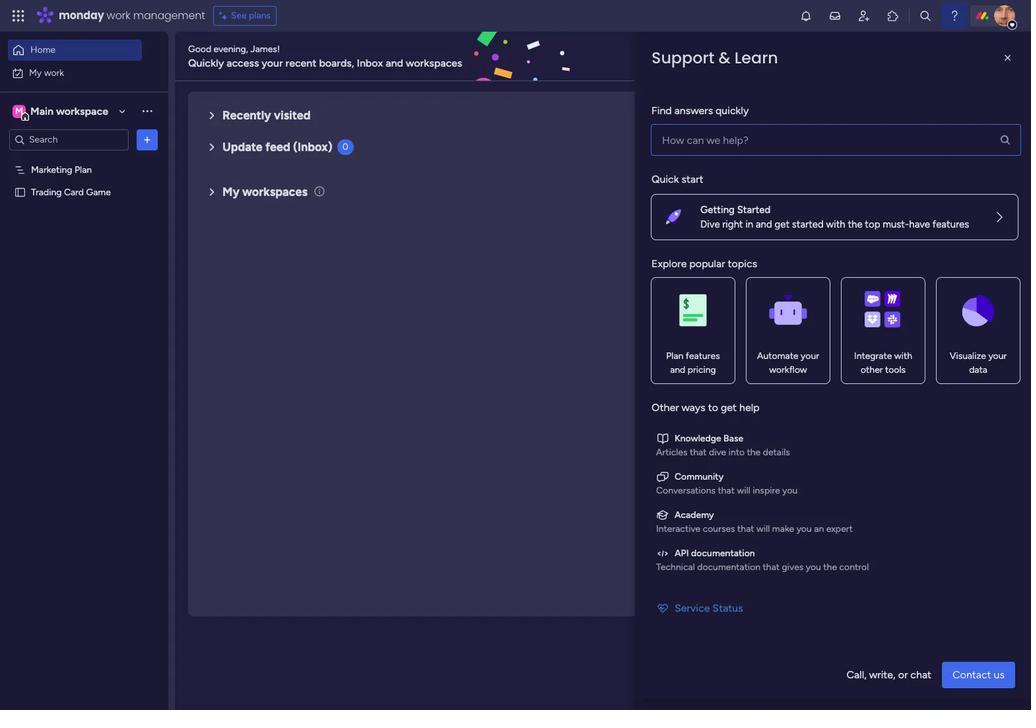 Task type: describe. For each thing, give the bounding box(es) containing it.
getting
[[700, 204, 735, 216]]

inbox image
[[828, 9, 842, 22]]

features inside plan features and pricing
[[686, 351, 720, 362]]

articles
[[656, 447, 688, 458]]

topics
[[728, 257, 757, 270]]

templates image image
[[832, 285, 1006, 376]]

explore popular topics
[[652, 257, 757, 270]]

1 horizontal spatial will
[[757, 523, 770, 535]]

features inside getting started dive right in and get started with the top must-have features
[[933, 218, 969, 230]]

interactive
[[656, 523, 701, 535]]

my for my work
[[29, 67, 42, 78]]

support
[[652, 47, 714, 69]]

upload
[[853, 139, 884, 151]]

ways
[[682, 401, 705, 414]]

integrate
[[854, 351, 892, 362]]

details
[[763, 447, 790, 458]]

documentation for technical
[[697, 562, 761, 573]]

dive
[[700, 218, 720, 230]]

conversations that will inspire you
[[656, 485, 798, 496]]

quickly
[[716, 104, 749, 117]]

apps image
[[887, 9, 900, 22]]

visualize your data
[[950, 351, 1007, 376]]

my workspaces
[[222, 185, 307, 199]]

workspace options image
[[141, 104, 154, 118]]

trading
[[31, 186, 62, 198]]

james!
[[250, 43, 280, 54]]

popular
[[689, 257, 725, 270]]

support & learn
[[652, 47, 778, 69]]

workspace selection element
[[13, 103, 110, 120]]

boards,
[[319, 56, 354, 69]]

access
[[227, 56, 259, 69]]

help center element
[[820, 564, 1018, 617]]

photo
[[909, 139, 936, 151]]

workflow for boost
[[882, 388, 925, 401]]

help image
[[948, 9, 961, 22]]

you for gives
[[806, 562, 821, 573]]

Search in workspace field
[[28, 132, 110, 147]]

that right courses
[[737, 523, 754, 535]]

in inside boost your workflow in minutes with ready-made templates
[[928, 388, 936, 401]]

evening,
[[214, 43, 248, 54]]

in inside getting started dive right in and get started with the top must-have features
[[746, 218, 753, 230]]

my work
[[29, 67, 64, 78]]

and inside plan features and pricing
[[670, 364, 685, 376]]

that left the gives
[[763, 562, 780, 573]]

open update feed (inbox) image
[[204, 139, 220, 155]]

enable
[[853, 156, 883, 168]]

search everything image
[[919, 9, 932, 22]]

other ways to get help
[[652, 401, 760, 414]]

quick start
[[652, 173, 703, 185]]

1 vertical spatial workspaces
[[242, 185, 307, 199]]

and inside getting started dive right in and get started with the top must-have features
[[756, 218, 772, 230]]

home button
[[8, 40, 142, 61]]

update feed (inbox)
[[222, 140, 332, 154]]

automate
[[757, 351, 798, 362]]

link container element for technical documentation that gives you the control
[[656, 547, 1013, 560]]

your for visualize your data
[[988, 351, 1007, 362]]

or
[[898, 669, 908, 682]]

to
[[708, 401, 718, 414]]

profile
[[899, 190, 927, 202]]

us
[[994, 669, 1005, 682]]

workspace image
[[13, 104, 26, 118]]

data
[[969, 364, 987, 376]]

&
[[719, 47, 731, 69]]

marketing
[[31, 164, 72, 175]]

install
[[853, 207, 879, 219]]

community
[[675, 471, 724, 483]]

plan inside plan features and pricing
[[666, 351, 683, 362]]

game
[[86, 186, 111, 198]]

my work button
[[8, 62, 142, 84]]

write,
[[869, 669, 896, 682]]

plans
[[249, 10, 271, 21]]

good evening, james! quickly access your recent boards, inbox and workspaces
[[188, 43, 462, 69]]

with inside getting started dive right in and get started with the top must-have features
[[826, 218, 845, 230]]

check circle image for setup
[[840, 124, 848, 134]]

main workspace
[[30, 105, 108, 117]]

service status link
[[651, 595, 1019, 622]]

interactive courses that will make you an expert
[[656, 523, 853, 535]]

help button
[[919, 673, 965, 694]]

with inside the integrate with other tools
[[894, 351, 912, 362]]

answers
[[674, 104, 713, 117]]

into
[[729, 447, 745, 458]]

have
[[909, 218, 930, 230]]

that down community
[[718, 485, 735, 496]]

james peterson image
[[994, 5, 1015, 26]]

workspaces inside good evening, james! quickly access your recent boards, inbox and workspaces
[[406, 56, 462, 69]]

How can we help? search field
[[651, 124, 1021, 156]]

recently visited
[[222, 108, 311, 123]]

started
[[737, 204, 771, 216]]

good
[[188, 43, 211, 54]]

help
[[739, 401, 760, 414]]

automate your workflow
[[757, 351, 819, 376]]

options image
[[141, 133, 154, 146]]

contact us
[[953, 669, 1005, 682]]

recently
[[222, 108, 271, 123]]

0 horizontal spatial the
[[747, 447, 761, 458]]

learn
[[735, 47, 778, 69]]

0 horizontal spatial get
[[721, 401, 737, 414]]

recent
[[286, 56, 317, 69]]

your inside good evening, james! quickly access your recent boards, inbox and workspaces
[[262, 56, 283, 69]]

getting started logo image
[[665, 209, 681, 225]]

make
[[772, 523, 794, 535]]

chat
[[910, 669, 931, 682]]

workspace
[[56, 105, 108, 117]]

technical
[[656, 562, 695, 573]]

quick search
[[944, 50, 1007, 62]]

knowledge
[[675, 433, 721, 444]]

boost
[[828, 388, 855, 401]]

account
[[882, 123, 920, 135]]

marketing plan
[[31, 164, 92, 175]]

app
[[932, 207, 951, 219]]

header element
[[635, 32, 1031, 172]]

gives
[[782, 562, 804, 573]]

feed
[[265, 140, 290, 154]]

work for monday
[[107, 8, 130, 23]]



Task type: vqa. For each thing, say whether or not it's contained in the screenshot.
Explore templates button on the bottom right of the page
no



Task type: locate. For each thing, give the bounding box(es) containing it.
1 horizontal spatial the
[[823, 562, 837, 573]]

update
[[222, 140, 263, 154]]

0 horizontal spatial features
[[686, 351, 720, 362]]

inbox
[[357, 56, 383, 69]]

notifications
[[924, 156, 982, 168]]

the right into
[[747, 447, 761, 458]]

plan up 'card'
[[75, 164, 92, 175]]

workflow inside boost your workflow in minutes with ready-made templates
[[882, 388, 925, 401]]

and inside good evening, james! quickly access your recent boards, inbox and workspaces
[[386, 56, 403, 69]]

documentation down courses
[[691, 548, 755, 559]]

1 link container element from the top
[[656, 432, 1013, 446]]

0 horizontal spatial my
[[29, 67, 42, 78]]

enable desktop notifications
[[853, 156, 982, 168]]

top
[[865, 218, 880, 230]]

my down home
[[29, 67, 42, 78]]

open my workspaces image
[[204, 184, 220, 200]]

will left inspire
[[737, 485, 750, 496]]

quick for quick search
[[944, 50, 972, 62]]

0 vertical spatial and
[[386, 56, 403, 69]]

you for inspire
[[782, 485, 798, 496]]

your inside automate your workflow
[[801, 351, 819, 362]]

your right automate
[[801, 351, 819, 362]]

that down knowledge
[[690, 447, 707, 458]]

quick for quick start
[[652, 173, 679, 185]]

documentation for api
[[691, 548, 755, 559]]

get
[[775, 218, 790, 230], [721, 401, 737, 414]]

1 horizontal spatial get
[[775, 218, 790, 230]]

your right "visualize"
[[988, 351, 1007, 362]]

link container element containing knowledge base
[[656, 432, 1013, 446]]

0 vertical spatial my
[[29, 67, 42, 78]]

with down data
[[979, 388, 1000, 401]]

1 vertical spatial get
[[721, 401, 737, 414]]

get inside getting started dive right in and get started with the top must-have features
[[775, 218, 790, 230]]

work right monday
[[107, 8, 130, 23]]

your down 'james!' on the top of the page
[[262, 56, 283, 69]]

features
[[933, 218, 969, 230], [686, 351, 720, 362]]

my right open my workspaces image
[[222, 185, 239, 199]]

features up pricing
[[686, 351, 720, 362]]

the left control
[[823, 562, 837, 573]]

1 vertical spatial plan
[[666, 351, 683, 362]]

you right inspire
[[782, 485, 798, 496]]

home
[[30, 44, 56, 55]]

work
[[107, 8, 130, 23], [44, 67, 64, 78]]

2 vertical spatial and
[[670, 364, 685, 376]]

ready-
[[828, 404, 859, 416]]

work down home
[[44, 67, 64, 78]]

1 vertical spatial with
[[894, 351, 912, 362]]

in
[[746, 218, 753, 230], [928, 388, 936, 401]]

trading card game
[[31, 186, 111, 198]]

1 vertical spatial features
[[686, 351, 720, 362]]

0 horizontal spatial plan
[[75, 164, 92, 175]]

(inbox)
[[293, 140, 332, 154]]

will left make at right
[[757, 523, 770, 535]]

the
[[848, 218, 863, 230], [747, 447, 761, 458], [823, 562, 837, 573]]

other
[[652, 401, 679, 414]]

1 horizontal spatial workspaces
[[406, 56, 462, 69]]

0 horizontal spatial quick
[[652, 173, 679, 185]]

quickly
[[188, 56, 224, 69]]

1 horizontal spatial in
[[928, 388, 936, 401]]

expert
[[826, 523, 853, 535]]

2 horizontal spatial and
[[756, 218, 772, 230]]

check circle image inside upload your photo link
[[840, 141, 848, 151]]

with inside boost your workflow in minutes with ready-made templates
[[979, 388, 1000, 401]]

and
[[386, 56, 403, 69], [756, 218, 772, 230], [670, 364, 685, 376]]

check circle image left setup
[[840, 124, 848, 134]]

link container element containing academy
[[656, 508, 1013, 522]]

2 horizontal spatial the
[[848, 218, 863, 230]]

my for my workspaces
[[222, 185, 239, 199]]

invite members image
[[857, 9, 871, 22]]

1 check circle image from the top
[[840, 124, 848, 134]]

1 horizontal spatial workflow
[[882, 388, 925, 401]]

and right inbox in the top left of the page
[[386, 56, 403, 69]]

0 horizontal spatial will
[[737, 485, 750, 496]]

right
[[722, 218, 743, 230]]

2 link container element from the top
[[656, 470, 1013, 484]]

find answers quickly
[[652, 104, 749, 117]]

complete
[[853, 190, 897, 202]]

quick left start
[[652, 173, 679, 185]]

and down started
[[756, 218, 772, 230]]

documentation down api documentation
[[697, 562, 761, 573]]

install our mobile app
[[853, 207, 951, 219]]

select product image
[[12, 9, 25, 22]]

getting started dive right in and get started with the top must-have features
[[700, 204, 969, 230]]

0 vertical spatial work
[[107, 8, 130, 23]]

conversations
[[656, 485, 716, 496]]

0 vertical spatial will
[[737, 485, 750, 496]]

get left started
[[775, 218, 790, 230]]

1 vertical spatial workflow
[[882, 388, 925, 401]]

workspaces down update feed (inbox)
[[242, 185, 307, 199]]

list box
[[0, 156, 168, 382]]

upload your photo link
[[840, 138, 1018, 153]]

1 horizontal spatial work
[[107, 8, 130, 23]]

boost your workflow in minutes with ready-made templates
[[828, 388, 1000, 416]]

0 horizontal spatial in
[[746, 218, 753, 230]]

get right to
[[721, 401, 737, 414]]

1 horizontal spatial quick
[[944, 50, 972, 62]]

visualize
[[950, 351, 986, 362]]

check circle image
[[840, 124, 848, 134], [840, 141, 848, 151]]

0 vertical spatial you
[[782, 485, 798, 496]]

monday work management
[[59, 8, 205, 23]]

1 horizontal spatial features
[[933, 218, 969, 230]]

control
[[839, 562, 869, 573]]

start
[[682, 173, 703, 185]]

work for my
[[44, 67, 64, 78]]

0 vertical spatial workflow
[[769, 364, 807, 376]]

link container element for interactive courses that will make you an expert
[[656, 508, 1013, 522]]

workflow down automate
[[769, 364, 807, 376]]

complete profile
[[853, 190, 927, 202]]

link container element containing community
[[656, 470, 1013, 484]]

the inside getting started dive right in and get started with the top must-have features
[[848, 218, 863, 230]]

see plans button
[[213, 6, 277, 26]]

circle o image
[[840, 191, 848, 201]]

dive
[[709, 447, 726, 458]]

your for automate your workflow
[[801, 351, 819, 362]]

option
[[0, 158, 168, 160]]

my
[[29, 67, 42, 78], [222, 185, 239, 199]]

plan up other
[[666, 351, 683, 362]]

technical documentation that gives you the control
[[656, 562, 869, 573]]

workspaces
[[406, 56, 462, 69], [242, 185, 307, 199]]

2 vertical spatial the
[[823, 562, 837, 573]]

courses
[[703, 523, 735, 535]]

1 vertical spatial the
[[747, 447, 761, 458]]

upload your photo
[[853, 139, 936, 151]]

0 vertical spatial check circle image
[[840, 124, 848, 134]]

search container element
[[651, 103, 1021, 156]]

extra links container element
[[651, 426, 1019, 580]]

in left the minutes
[[928, 388, 936, 401]]

0 horizontal spatial with
[[826, 218, 845, 230]]

workflow inside automate your workflow
[[769, 364, 807, 376]]

see plans
[[231, 10, 271, 21]]

0 vertical spatial get
[[775, 218, 790, 230]]

work inside button
[[44, 67, 64, 78]]

2 check circle image from the top
[[840, 141, 848, 151]]

call,
[[847, 669, 867, 682]]

you right the gives
[[806, 562, 821, 573]]

1 vertical spatial work
[[44, 67, 64, 78]]

0 horizontal spatial and
[[386, 56, 403, 69]]

check circle image inside the setup account link
[[840, 124, 848, 134]]

service status
[[675, 602, 743, 615]]

you left an
[[797, 523, 812, 535]]

the left top
[[848, 218, 863, 230]]

link container element for conversations that will inspire you
[[656, 470, 1013, 484]]

and left pricing
[[670, 364, 685, 376]]

see
[[231, 10, 247, 21]]

1 vertical spatial check circle image
[[840, 141, 848, 151]]

0 vertical spatial in
[[746, 218, 753, 230]]

1 vertical spatial and
[[756, 218, 772, 230]]

your inside visualize your data
[[988, 351, 1007, 362]]

1 horizontal spatial and
[[670, 364, 685, 376]]

0 vertical spatial plan
[[75, 164, 92, 175]]

notifications image
[[799, 9, 813, 22]]

complete profile link
[[840, 189, 1018, 204]]

help
[[930, 677, 954, 690]]

started
[[792, 218, 824, 230]]

0 vertical spatial documentation
[[691, 548, 755, 559]]

contact us button
[[942, 662, 1015, 689]]

1 vertical spatial documentation
[[697, 562, 761, 573]]

your up the made
[[858, 388, 879, 401]]

workspaces right inbox in the top left of the page
[[406, 56, 462, 69]]

1 vertical spatial you
[[797, 523, 812, 535]]

4 link container element from the top
[[656, 547, 1013, 560]]

our
[[881, 207, 898, 219]]

0 vertical spatial the
[[848, 218, 863, 230]]

0 horizontal spatial work
[[44, 67, 64, 78]]

academy
[[675, 510, 714, 521]]

tools
[[885, 364, 906, 376]]

2 vertical spatial with
[[979, 388, 1000, 401]]

documentation
[[691, 548, 755, 559], [697, 562, 761, 573]]

your for boost your workflow in minutes with ready-made templates
[[858, 388, 879, 401]]

0
[[342, 141, 348, 152]]

base
[[724, 433, 743, 444]]

quick inside quick search button
[[944, 50, 972, 62]]

your inside boost your workflow in minutes with ready-made templates
[[858, 388, 879, 401]]

1 vertical spatial in
[[928, 388, 936, 401]]

m
[[15, 105, 23, 117]]

public board image
[[14, 186, 26, 198]]

0 vertical spatial quick
[[944, 50, 972, 62]]

link container element
[[656, 432, 1013, 446], [656, 470, 1013, 484], [656, 508, 1013, 522], [656, 547, 1013, 560]]

check circle image for upload
[[840, 141, 848, 151]]

your
[[887, 139, 907, 151]]

1 vertical spatial quick
[[652, 173, 679, 185]]

0 horizontal spatial workspaces
[[242, 185, 307, 199]]

features right have
[[933, 218, 969, 230]]

with
[[826, 218, 845, 230], [894, 351, 912, 362], [979, 388, 1000, 401]]

with up tools
[[894, 351, 912, 362]]

my inside button
[[29, 67, 42, 78]]

an
[[814, 523, 824, 535]]

setup account link
[[840, 121, 1018, 136]]

2 horizontal spatial with
[[979, 388, 1000, 401]]

inspire
[[753, 485, 780, 496]]

with right started
[[826, 218, 845, 230]]

in down started
[[746, 218, 753, 230]]

quick left search on the right of page
[[944, 50, 972, 62]]

workflow up templates
[[882, 388, 925, 401]]

status
[[712, 602, 743, 615]]

enable desktop notifications link
[[853, 155, 1018, 170]]

2 vertical spatial you
[[806, 562, 821, 573]]

quick search button
[[923, 43, 1018, 70]]

link container element for articles that dive into the details
[[656, 432, 1013, 446]]

setup
[[853, 123, 879, 135]]

open recently visited image
[[204, 108, 220, 123]]

0 vertical spatial with
[[826, 218, 845, 230]]

list box containing marketing plan
[[0, 156, 168, 382]]

1 vertical spatial will
[[757, 523, 770, 535]]

1 vertical spatial my
[[222, 185, 239, 199]]

3 link container element from the top
[[656, 508, 1013, 522]]

0 vertical spatial features
[[933, 218, 969, 230]]

link container element containing api documentation
[[656, 547, 1013, 560]]

0 horizontal spatial workflow
[[769, 364, 807, 376]]

card
[[64, 186, 84, 198]]

1 horizontal spatial with
[[894, 351, 912, 362]]

other
[[861, 364, 883, 376]]

1 horizontal spatial my
[[222, 185, 239, 199]]

will
[[737, 485, 750, 496], [757, 523, 770, 535]]

you
[[782, 485, 798, 496], [797, 523, 812, 535], [806, 562, 821, 573]]

workflow for automate
[[769, 364, 807, 376]]

check circle image left "upload"
[[840, 141, 848, 151]]

1 horizontal spatial plan
[[666, 351, 683, 362]]

0 vertical spatial workspaces
[[406, 56, 462, 69]]



